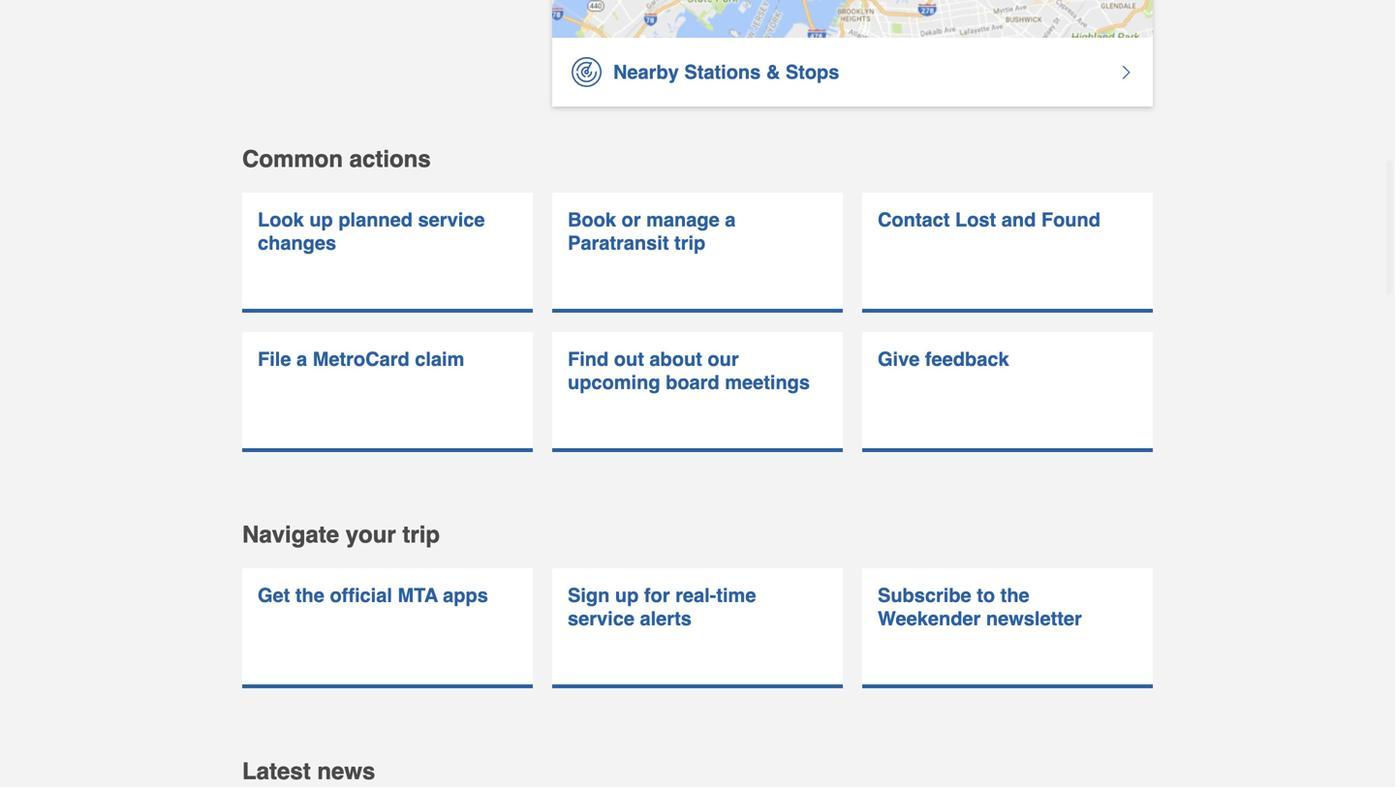 Task type: vqa. For each thing, say whether or not it's contained in the screenshot.
Jervis
no



Task type: describe. For each thing, give the bounding box(es) containing it.
get
[[258, 585, 290, 607]]

meetings
[[725, 372, 810, 394]]

weekender
[[878, 608, 981, 631]]

sign up for real-time service alerts link
[[552, 569, 843, 685]]

contact lost and found link
[[863, 193, 1153, 309]]

find
[[568, 348, 609, 371]]

give feedback link
[[863, 332, 1153, 449]]

found
[[1042, 209, 1101, 231]]

out
[[614, 348, 644, 371]]

nearby
[[614, 61, 679, 83]]

contact lost and found
[[878, 209, 1101, 231]]

stops
[[786, 61, 840, 83]]

nearby map image
[[552, 0, 1153, 38]]

real-
[[676, 585, 717, 607]]

file a metrocard claim link
[[242, 332, 533, 449]]

time
[[717, 585, 756, 607]]

give feedback
[[878, 348, 1010, 371]]

about
[[650, 348, 703, 371]]

actions
[[350, 146, 431, 172]]

mta
[[398, 585, 438, 607]]

the inside the 'subscribe to the weekender newsletter'
[[1001, 585, 1030, 607]]

contact
[[878, 209, 950, 231]]

official
[[330, 585, 392, 607]]

give
[[878, 348, 920, 371]]

stations
[[685, 61, 761, 83]]

1 the from the left
[[296, 585, 325, 607]]

look
[[258, 209, 304, 231]]

get the official mta apps link
[[242, 569, 533, 685]]

latest news
[[242, 759, 375, 785]]

navigate
[[242, 522, 339, 549]]

service inside the sign up for real-time service alerts
[[568, 608, 635, 631]]

feedback
[[926, 348, 1010, 371]]

file
[[258, 348, 291, 371]]

common
[[242, 146, 343, 172]]

chevron right image
[[1120, 65, 1134, 79]]

a inside book or manage a paratransit trip
[[725, 209, 736, 231]]

up for look
[[309, 209, 333, 231]]

manage
[[647, 209, 720, 231]]

metrocard
[[313, 348, 410, 371]]

file a metrocard claim
[[258, 348, 465, 371]]

news
[[317, 759, 375, 785]]

common actions
[[242, 146, 431, 172]]

upcoming
[[568, 372, 661, 394]]

to
[[977, 585, 996, 607]]



Task type: locate. For each thing, give the bounding box(es) containing it.
service right planned
[[418, 209, 485, 231]]

the
[[296, 585, 325, 607], [1001, 585, 1030, 607]]

nearby stations & stops
[[614, 61, 840, 83]]

changes
[[258, 232, 336, 254]]

our
[[708, 348, 739, 371]]

your
[[346, 522, 396, 549]]

sign up for real-time service alerts
[[568, 585, 756, 631]]

2 the from the left
[[1001, 585, 1030, 607]]

trip down "manage"
[[675, 232, 706, 254]]

look up planned service changes
[[258, 209, 485, 254]]

subscribe to the weekender newsletter link
[[863, 569, 1153, 685]]

1 horizontal spatial a
[[725, 209, 736, 231]]

paratransit
[[568, 232, 669, 254]]

navigate your trip
[[242, 522, 440, 549]]

planned
[[339, 209, 413, 231]]

0 vertical spatial up
[[309, 209, 333, 231]]

1 vertical spatial service
[[568, 608, 635, 631]]

up inside the sign up for real-time service alerts
[[615, 585, 639, 607]]

latest
[[242, 759, 311, 785]]

up up changes
[[309, 209, 333, 231]]

1 vertical spatial trip
[[403, 522, 440, 549]]

trip
[[675, 232, 706, 254], [403, 522, 440, 549]]

apps
[[443, 585, 488, 607]]

find out about our upcoming board meetings link
[[552, 332, 843, 449]]

0 horizontal spatial service
[[418, 209, 485, 231]]

0 vertical spatial a
[[725, 209, 736, 231]]

0 vertical spatial service
[[418, 209, 485, 231]]

1 horizontal spatial the
[[1001, 585, 1030, 607]]

up inside look up planned service changes
[[309, 209, 333, 231]]

newsletter
[[987, 608, 1082, 631]]

up for sign
[[615, 585, 639, 607]]

trip right your
[[403, 522, 440, 549]]

lost
[[956, 209, 997, 231]]

the right to
[[1001, 585, 1030, 607]]

book or manage a paratransit trip
[[568, 209, 736, 254]]

radar image
[[572, 57, 602, 87]]

1 horizontal spatial trip
[[675, 232, 706, 254]]

for
[[644, 585, 670, 607]]

sign
[[568, 585, 610, 607]]

a right "manage"
[[725, 209, 736, 231]]

a
[[725, 209, 736, 231], [297, 348, 307, 371]]

claim
[[415, 348, 465, 371]]

find out about our upcoming board meetings
[[568, 348, 810, 394]]

service
[[418, 209, 485, 231], [568, 608, 635, 631]]

0 horizontal spatial trip
[[403, 522, 440, 549]]

look up planned service changes link
[[242, 193, 533, 309]]

subscribe to the weekender newsletter
[[878, 585, 1082, 631]]

book
[[568, 209, 616, 231]]

alerts
[[640, 608, 692, 631]]

service down sign
[[568, 608, 635, 631]]

a inside file a metrocard claim link
[[297, 348, 307, 371]]

0 horizontal spatial a
[[297, 348, 307, 371]]

book or manage a paratransit trip link
[[552, 193, 843, 309]]

0 horizontal spatial up
[[309, 209, 333, 231]]

trip inside book or manage a paratransit trip
[[675, 232, 706, 254]]

1 horizontal spatial service
[[568, 608, 635, 631]]

up left for on the left of page
[[615, 585, 639, 607]]

and
[[1002, 209, 1036, 231]]

a right file
[[297, 348, 307, 371]]

the right get at the left bottom of page
[[296, 585, 325, 607]]

1 vertical spatial a
[[297, 348, 307, 371]]

up
[[309, 209, 333, 231], [615, 585, 639, 607]]

&
[[766, 61, 780, 83]]

subscribe
[[878, 585, 972, 607]]

board
[[666, 372, 720, 394]]

or
[[622, 209, 641, 231]]

0 horizontal spatial the
[[296, 585, 325, 607]]

0 vertical spatial trip
[[675, 232, 706, 254]]

service inside look up planned service changes
[[418, 209, 485, 231]]

1 horizontal spatial up
[[615, 585, 639, 607]]

1 vertical spatial up
[[615, 585, 639, 607]]

get the official mta apps
[[258, 585, 488, 607]]

nearby stations & stops link
[[552, 0, 1153, 107]]



